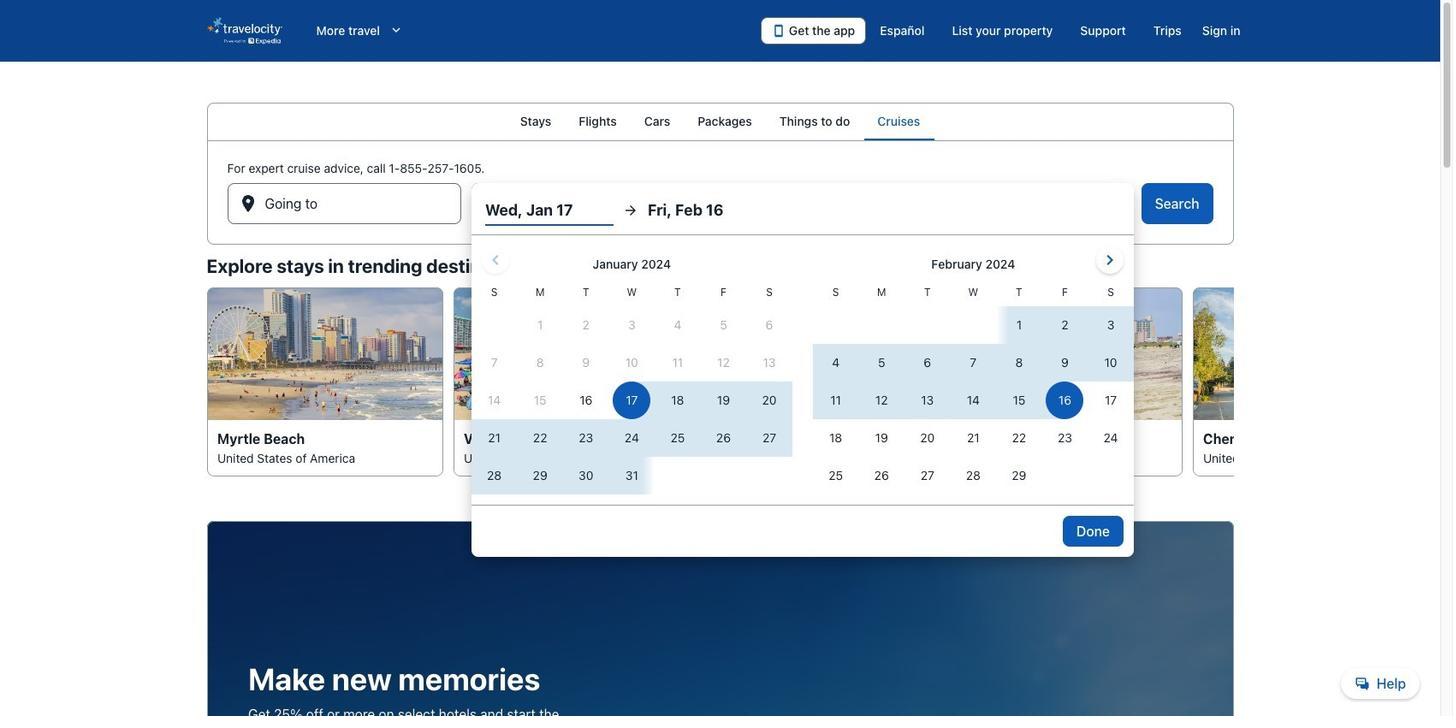 Task type: vqa. For each thing, say whether or not it's contained in the screenshot.
list
no



Task type: locate. For each thing, give the bounding box(es) containing it.
wilmington showing an administrative buidling image
[[700, 288, 936, 420]]

travelocity logo image
[[207, 17, 282, 45]]

tab list
[[207, 103, 1234, 140]]

north myrtle beach showing a beach, a coastal town and general coastal views image
[[946, 288, 1182, 420]]

download the app button image
[[772, 24, 786, 38]]

main content
[[0, 103, 1441, 716]]

show previous card image
[[196, 372, 217, 393]]

virginia beach showing a beach, general coastal views and a coastal town image
[[453, 288, 689, 420]]

show next card image
[[1224, 372, 1244, 393]]



Task type: describe. For each thing, give the bounding box(es) containing it.
dillsboro image
[[1193, 288, 1429, 420]]

previous month image
[[485, 250, 506, 270]]

myrtle beach showing general coastal views, swimming and a city image
[[207, 288, 443, 420]]

next month image
[[1100, 250, 1120, 270]]



